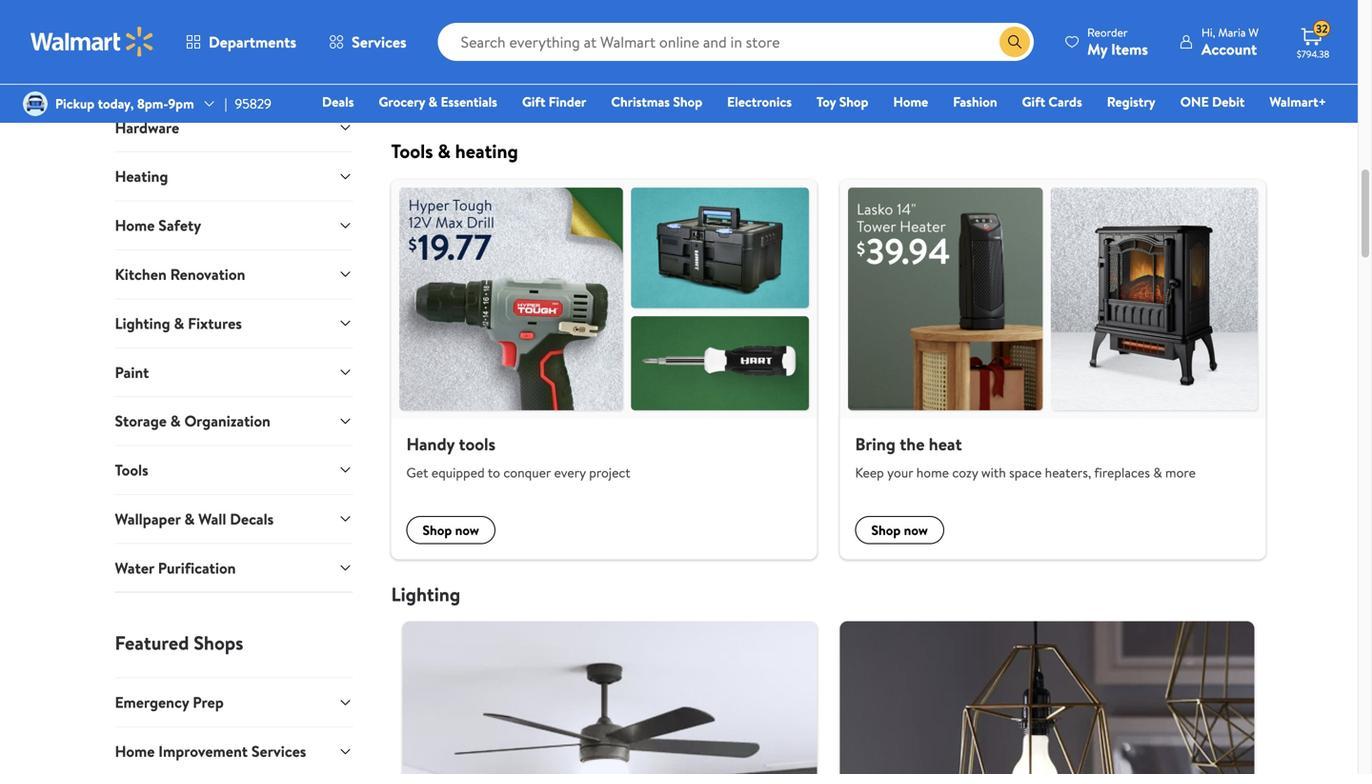 Task type: locate. For each thing, give the bounding box(es) containing it.
home inside dropdown button
[[115, 742, 155, 763]]

home down the "emergency"
[[115, 742, 155, 763]]

tools down grocery
[[391, 138, 433, 164]]

gift for gift cards
[[1022, 92, 1046, 111]]

lighting for lighting & fixtures
[[115, 313, 170, 334]]

1 now from the left
[[455, 521, 479, 540]]

list containing handy tools
[[380, 180, 1278, 560]]

gift left finder
[[522, 92, 546, 111]]

0 horizontal spatial tools
[[115, 460, 148, 481]]

tools button
[[115, 446, 353, 495]]

shop down your
[[872, 521, 901, 540]]

cards
[[1049, 92, 1083, 111]]

search icon image
[[1008, 34, 1023, 50]]

1 gift from the left
[[522, 92, 546, 111]]

list item
[[391, 622, 829, 775], [829, 622, 1266, 775]]

home left safety
[[115, 215, 155, 236]]

& inside storage & organization dropdown button
[[170, 411, 181, 432]]

& inside 'lighting & fixtures' dropdown button
[[174, 313, 184, 334]]

home for home safety
[[115, 215, 155, 236]]

paint button
[[115, 348, 353, 397]]

32
[[1316, 21, 1328, 37]]

1 vertical spatial services
[[251, 742, 306, 763]]

get just what they want, for less.
[[722, 49, 935, 70]]

featured shops
[[115, 630, 243, 657]]

1 horizontal spatial tools
[[391, 138, 433, 164]]

1 vertical spatial lighting
[[391, 581, 461, 608]]

shop right christmas
[[673, 92, 703, 111]]

heating button
[[115, 152, 353, 201]]

& right grocery
[[429, 92, 438, 111]]

deals
[[322, 92, 354, 111]]

grocery & essentials link
[[370, 92, 506, 112]]

& for wallpaper & wall decals
[[184, 509, 195, 530]]

2 vertical spatial home
[[115, 742, 155, 763]]

maria
[[1219, 24, 1246, 41]]

now inside "bring the heat" list item
[[904, 521, 928, 540]]

1 horizontal spatial lighting
[[391, 581, 461, 608]]

get
[[722, 49, 747, 70], [407, 464, 428, 482]]

christmas shop link
[[603, 92, 711, 112]]

want,
[[846, 49, 882, 70]]

1 vertical spatial tools
[[115, 460, 148, 481]]

1 vertical spatial home
[[115, 215, 155, 236]]

just
[[751, 49, 774, 70]]

emergency prep button
[[115, 678, 353, 727]]

tools for tools
[[115, 460, 148, 481]]

0 horizontal spatial now
[[455, 521, 479, 540]]

christmas shop
[[611, 92, 703, 111]]

services
[[352, 31, 407, 52], [251, 742, 306, 763]]

0 horizontal spatial get
[[407, 464, 428, 482]]

bring the heat keep your home cozy with space heaters, fireplaces & more
[[855, 433, 1196, 482]]

gift for gift finder
[[522, 92, 546, 111]]

& inside grocery & essentials link
[[429, 92, 438, 111]]

shop now down equipped
[[423, 521, 479, 540]]

gift left cards
[[1022, 92, 1046, 111]]

0 horizontal spatial shop now
[[423, 521, 479, 540]]

0 vertical spatial get
[[722, 49, 747, 70]]

fireplaces
[[1095, 464, 1150, 482]]

list for tools & heating
[[380, 180, 1278, 560]]

keep
[[855, 464, 884, 482]]

0 vertical spatial tools
[[391, 138, 433, 164]]

& left more
[[1154, 464, 1163, 482]]

tools for tools & heating
[[391, 138, 433, 164]]

home improvement services
[[115, 742, 306, 763]]

items
[[1112, 39, 1149, 60]]

0 vertical spatial lighting
[[115, 313, 170, 334]]

1 shop now from the left
[[423, 521, 479, 540]]

with
[[982, 464, 1006, 482]]

handy tools get equipped to conquer every project
[[407, 433, 631, 482]]

now for heat
[[904, 521, 928, 540]]

1 vertical spatial list
[[391, 622, 1266, 775]]

gift
[[522, 92, 546, 111], [1022, 92, 1046, 111]]

reorder
[[1088, 24, 1128, 41]]

wallpaper
[[115, 509, 181, 530]]

& inside wallpaper & wall decals dropdown button
[[184, 509, 195, 530]]

christmas
[[611, 92, 670, 111]]

home link
[[885, 92, 937, 112]]

 image
[[23, 92, 48, 116]]

1 horizontal spatial gift
[[1022, 92, 1046, 111]]

lighting & fixtures
[[115, 313, 242, 334]]

0 vertical spatial services
[[352, 31, 407, 52]]

gift finder link
[[514, 92, 595, 112]]

tools & heating
[[391, 138, 518, 164]]

shop now down your
[[872, 521, 928, 540]]

home improvement services button
[[115, 727, 353, 775]]

1 vertical spatial get
[[407, 464, 428, 482]]

1 horizontal spatial shop now
[[872, 521, 928, 540]]

hardware button
[[115, 103, 353, 152]]

0 horizontal spatial gift
[[522, 92, 546, 111]]

get down "handy"
[[407, 464, 428, 482]]

reorder my items
[[1088, 24, 1149, 60]]

shop down equipped
[[423, 521, 452, 540]]

kitchen renovation button
[[115, 250, 353, 299]]

shop now
[[423, 521, 479, 540], [872, 521, 928, 540]]

tools down "storage"
[[115, 460, 148, 481]]

shop now inside handy tools list item
[[423, 521, 479, 540]]

| 95829
[[225, 94, 272, 113]]

& right "storage"
[[170, 411, 181, 432]]

shop
[[673, 92, 703, 111], [839, 92, 869, 111], [423, 521, 452, 540], [872, 521, 901, 540]]

home down less.
[[894, 92, 929, 111]]

2 now from the left
[[904, 521, 928, 540]]

&
[[429, 92, 438, 111], [438, 138, 451, 164], [174, 313, 184, 334], [170, 411, 181, 432], [1154, 464, 1163, 482], [184, 509, 195, 530]]

get left just
[[722, 49, 747, 70]]

0 vertical spatial home
[[894, 92, 929, 111]]

2 gift from the left
[[1022, 92, 1046, 111]]

the
[[900, 433, 925, 456]]

fashion link
[[945, 92, 1006, 112]]

tools
[[391, 138, 433, 164], [115, 460, 148, 481]]

services down emergency prep dropdown button
[[251, 742, 306, 763]]

gift cards link
[[1014, 92, 1091, 112]]

0 horizontal spatial lighting
[[115, 313, 170, 334]]

2 shop now from the left
[[872, 521, 928, 540]]

Walmart Site-Wide search field
[[438, 23, 1034, 61]]

lighting inside dropdown button
[[115, 313, 170, 334]]

now down your
[[904, 521, 928, 540]]

& left "wall"
[[184, 509, 195, 530]]

renovation
[[170, 264, 245, 285]]

list
[[380, 180, 1278, 560], [391, 622, 1266, 775]]

essentials
[[441, 92, 498, 111]]

deals link
[[314, 92, 363, 112]]

0 horizontal spatial services
[[251, 742, 306, 763]]

services button
[[313, 19, 423, 65]]

& for grocery & essentials
[[429, 92, 438, 111]]

walmart+ link
[[1261, 92, 1335, 112]]

shop now inside "bring the heat" list item
[[872, 521, 928, 540]]

now inside handy tools list item
[[455, 521, 479, 540]]

electronics link
[[719, 92, 801, 112]]

home inside dropdown button
[[115, 215, 155, 236]]

& left "heating"
[[438, 138, 451, 164]]

prep
[[193, 693, 224, 714]]

hi,
[[1202, 24, 1216, 41]]

giftable home upgrades. home improvement essentials for less. shop gift finder. image
[[407, 0, 1251, 103]]

0 vertical spatial list
[[380, 180, 1278, 560]]

& for tools & heating
[[438, 138, 451, 164]]

tools inside dropdown button
[[115, 460, 148, 481]]

bring the heat list item
[[829, 180, 1278, 560]]

fixtures
[[188, 313, 242, 334]]

now down equipped
[[455, 521, 479, 540]]

water purification
[[115, 558, 236, 579]]

services up grocery
[[352, 31, 407, 52]]

1 horizontal spatial services
[[352, 31, 407, 52]]

today,
[[98, 94, 134, 113]]

finder
[[780, 17, 841, 49]]

now for get
[[455, 521, 479, 540]]

& left fixtures
[[174, 313, 184, 334]]

1 horizontal spatial now
[[904, 521, 928, 540]]



Task type: vqa. For each thing, say whether or not it's contained in the screenshot.
Renovation at the left top of the page
yes



Task type: describe. For each thing, give the bounding box(es) containing it.
w
[[1249, 24, 1259, 41]]

safety
[[159, 215, 201, 236]]

home safety
[[115, 215, 201, 236]]

organization
[[184, 411, 271, 432]]

& for lighting & fixtures
[[174, 313, 184, 334]]

1 list item from the left
[[391, 622, 829, 775]]

home for home
[[894, 92, 929, 111]]

cozy
[[953, 464, 978, 482]]

toy shop link
[[808, 92, 877, 112]]

handy
[[407, 433, 455, 456]]

1 horizontal spatial get
[[722, 49, 747, 70]]

heating
[[455, 138, 518, 164]]

wallpaper & wall decals button
[[115, 495, 353, 544]]

Search search field
[[438, 23, 1034, 61]]

emergency
[[115, 693, 189, 714]]

|
[[225, 94, 227, 113]]

9pm
[[168, 94, 194, 113]]

services inside dropdown button
[[251, 742, 306, 763]]

home
[[917, 464, 949, 482]]

departments button
[[170, 19, 313, 65]]

walmart+
[[1270, 92, 1327, 111]]

light bulbs. make it bright. shop now. image
[[840, 622, 1255, 775]]

one debit link
[[1172, 92, 1254, 112]]

shop inside "bring the heat" list item
[[872, 521, 901, 540]]

water
[[115, 558, 154, 579]]

less.
[[908, 49, 935, 70]]

shop right toy
[[839, 92, 869, 111]]

heat
[[929, 433, 962, 456]]

shop now for get
[[423, 521, 479, 540]]

grocery
[[379, 92, 425, 111]]

shops
[[194, 630, 243, 657]]

walmart image
[[31, 27, 154, 57]]

heaters,
[[1045, 464, 1092, 482]]

list for lighting
[[391, 622, 1266, 775]]

get inside handy tools get equipped to conquer every project
[[407, 464, 428, 482]]

paint
[[115, 362, 149, 383]]

shop now for heat
[[872, 521, 928, 540]]

services inside popup button
[[352, 31, 407, 52]]

what
[[778, 49, 810, 70]]

tools
[[459, 433, 496, 456]]

to
[[488, 464, 500, 482]]

toy shop
[[817, 92, 869, 111]]

water purification button
[[115, 544, 353, 593]]

shop inside handy tools list item
[[423, 521, 452, 540]]

debit
[[1213, 92, 1245, 111]]

emergency prep
[[115, 693, 224, 714]]

account
[[1202, 39, 1257, 60]]

hardware
[[115, 117, 179, 138]]

2 list item from the left
[[829, 622, 1266, 775]]

storage
[[115, 411, 167, 432]]

your
[[888, 464, 913, 482]]

finder
[[549, 92, 587, 111]]

grocery & essentials
[[379, 92, 498, 111]]

lighting & fixtures button
[[115, 299, 353, 348]]

gift cards
[[1022, 92, 1083, 111]]

toy
[[817, 92, 836, 111]]

registry link
[[1099, 92, 1165, 112]]

& inside bring the heat keep your home cozy with space heaters, fireplaces & more
[[1154, 464, 1163, 482]]

more
[[1166, 464, 1196, 482]]

purification
[[158, 558, 236, 579]]

featured
[[115, 630, 189, 657]]

storage & organization
[[115, 411, 271, 432]]

they
[[813, 49, 843, 70]]

fashion
[[953, 92, 998, 111]]

one debit
[[1181, 92, 1245, 111]]

8pm-
[[137, 94, 168, 113]]

storage & organization button
[[115, 397, 353, 446]]

gift
[[738, 17, 775, 49]]

improvement
[[159, 742, 248, 763]]

handy tools list item
[[380, 180, 829, 560]]

heating
[[115, 166, 168, 187]]

registry
[[1107, 92, 1156, 111]]

for
[[885, 49, 905, 70]]

home safety button
[[115, 201, 353, 250]]

hi, maria w account
[[1202, 24, 1259, 60]]

ceiling lights & fixtures. start from the top to elevate your space. shop now. image
[[403, 622, 817, 775]]

space
[[1010, 464, 1042, 482]]

95829
[[235, 94, 272, 113]]

equipped
[[432, 464, 485, 482]]

home for home improvement services
[[115, 742, 155, 763]]

electronics
[[727, 92, 792, 111]]

kitchen
[[115, 264, 167, 285]]

decals
[[230, 509, 274, 530]]

kitchen renovation
[[115, 264, 245, 285]]

pickup
[[55, 94, 95, 113]]

pickup today, 8pm-9pm
[[55, 94, 194, 113]]

every
[[554, 464, 586, 482]]

my
[[1088, 39, 1108, 60]]

holiday
[[657, 17, 732, 49]]

& for storage & organization
[[170, 411, 181, 432]]

bring
[[855, 433, 896, 456]]

wall
[[198, 509, 226, 530]]

lighting for lighting
[[391, 581, 461, 608]]

wallpaper & wall decals
[[115, 509, 274, 530]]



